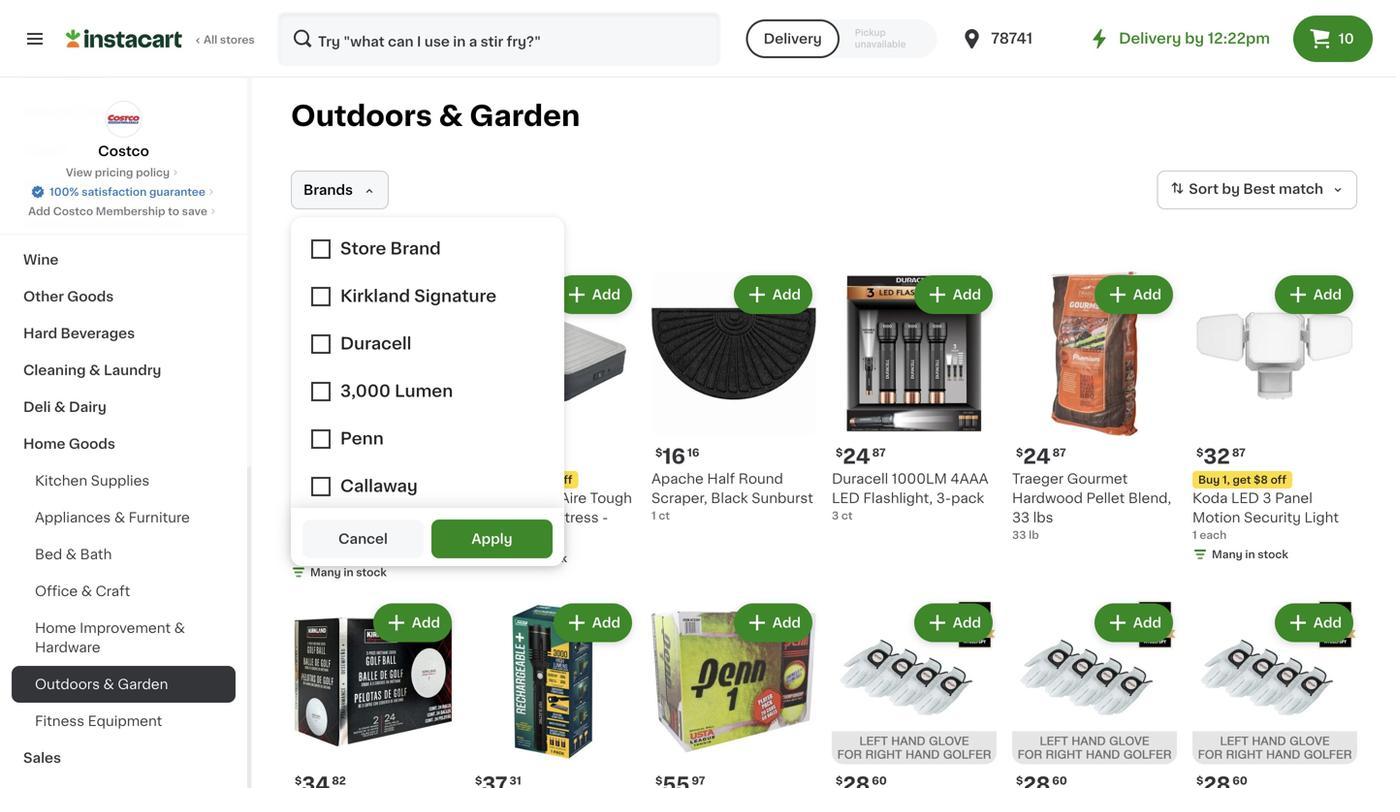 Task type: vqa. For each thing, say whether or not it's contained in the screenshot.
the Goods in the Home Goods "link"
yes



Task type: locate. For each thing, give the bounding box(es) containing it.
1
[[652, 511, 656, 521], [1193, 530, 1198, 541]]

membership
[[96, 206, 165, 217]]

3 down '$8'
[[1263, 492, 1272, 505]]

ct down duracell
[[842, 511, 853, 521]]

1 horizontal spatial delivery
[[1119, 32, 1182, 46]]

many in stock down queen
[[491, 553, 567, 564]]

1 left each at the right of the page
[[1193, 530, 1198, 541]]

many down 4.8
[[310, 567, 341, 578]]

off right '$8'
[[1271, 475, 1287, 485]]

office & craft link
[[12, 573, 236, 610]]

9
[[431, 511, 440, 525], [291, 548, 298, 559]]

0 vertical spatial home
[[23, 437, 65, 451]]

bed & bath
[[35, 548, 112, 562]]

1 vertical spatial home
[[35, 622, 76, 635]]

liquor
[[23, 143, 68, 156]]

0 vertical spatial goods
[[68, 179, 114, 193]]

1,
[[501, 475, 509, 485], [1223, 475, 1231, 485]]

& for cleaning & laundry link
[[89, 364, 100, 377]]

3 87 from the left
[[1233, 448, 1246, 458]]

0 horizontal spatial $ 24 87
[[836, 447, 886, 467]]

1, for $50
[[501, 475, 509, 485]]

1 vertical spatial 9
[[291, 548, 298, 559]]

2 horizontal spatial 60
[[1233, 776, 1248, 787]]

0 horizontal spatial ct
[[291, 531, 305, 544]]

2 $ 24 87 from the left
[[1016, 447, 1067, 467]]

buy up koda
[[1199, 475, 1220, 485]]

furniture
[[129, 511, 190, 525]]

1 horizontal spatial 60
[[1053, 776, 1068, 787]]

$ 24 87 up duracell
[[836, 447, 886, 467]]

& for office & craft link in the left of the page
[[81, 585, 92, 598]]

33 left lbs
[[1013, 511, 1030, 525]]

1 horizontal spatial 1,
[[1223, 475, 1231, 485]]

1 horizontal spatial outdoors
[[291, 102, 432, 130]]

2 horizontal spatial many in stock
[[1212, 549, 1289, 560]]

office & craft
[[35, 585, 130, 598]]

1 horizontal spatial 31
[[510, 776, 522, 787]]

delivery inside button
[[764, 32, 822, 46]]

sales
[[23, 752, 61, 765]]

87 up the traeger
[[1053, 448, 1067, 458]]

1 down scraper,
[[652, 511, 656, 521]]

to
[[168, 206, 179, 217]]

ct
[[659, 511, 670, 521], [842, 511, 853, 521], [291, 531, 305, 544]]

ct inside duracell 1000lm 4aaa led flashlight, 3-pack 3 ct
[[842, 511, 853, 521]]

in down koda led 3 panel motion security light 1 each
[[1246, 549, 1256, 560]]

led
[[832, 492, 860, 505], [1232, 492, 1260, 505]]

ct down scraper,
[[659, 511, 670, 521]]

& for deli & dairy link
[[54, 401, 66, 414]]

koda
[[1193, 492, 1228, 505]]

0 vertical spatial 9
[[431, 511, 440, 525]]

0 horizontal spatial lb
[[331, 548, 341, 559]]

0 vertical spatial outdoors
[[291, 102, 432, 130]]

beer & cider
[[23, 106, 113, 119]]

1 horizontal spatial 9
[[431, 511, 440, 525]]

1 horizontal spatial off
[[1271, 475, 1287, 485]]

0 horizontal spatial many
[[310, 567, 341, 578]]

wine
[[23, 253, 59, 267]]

fitness equipment
[[35, 715, 162, 728]]

& left craft
[[81, 585, 92, 598]]

& for bed & bath 'link'
[[66, 548, 77, 562]]

2 led from the left
[[1232, 492, 1260, 505]]

$ 24 87
[[836, 447, 886, 467], [1016, 447, 1067, 467]]

buy for buy 1, get $8 off
[[1199, 475, 1220, 485]]

lb down lbs
[[1029, 530, 1039, 541]]

0 horizontal spatial 9
[[291, 548, 298, 559]]

ct inside apache half round scraper, black sunburst 1 ct
[[659, 511, 670, 521]]

24 for traeger gourmet hardwood pellet blend, 33 lbs
[[1024, 447, 1051, 467]]

10
[[1339, 32, 1355, 46]]

by left 12:22pm at the top of the page
[[1185, 32, 1205, 46]]

1 horizontal spatial outdoors & garden
[[291, 102, 580, 130]]

0 horizontal spatial many in stock
[[310, 567, 387, 578]]

view
[[66, 167, 92, 178]]

add costco membership to save link
[[28, 204, 219, 219]]

stock down security
[[1258, 549, 1289, 560]]

delivery for delivery by 12:22pm
[[1119, 32, 1182, 46]]

1, up sealy
[[501, 475, 509, 485]]

2 33 from the top
[[1013, 530, 1027, 541]]

by for sort
[[1222, 183, 1240, 196]]

half
[[707, 472, 735, 486]]

0 horizontal spatial get
[[512, 475, 530, 485]]

2 horizontal spatial stock
[[1258, 549, 1289, 560]]

$ 32 87
[[1197, 447, 1246, 467]]

in down air
[[524, 553, 534, 564]]

delivery by 12:22pm link
[[1088, 27, 1271, 50]]

goods up kitchen supplies
[[69, 437, 115, 451]]

1 horizontal spatial $ 24 87
[[1016, 447, 1067, 467]]

& right the deli at the left of page
[[54, 401, 66, 414]]

outdoors up "brands" dropdown button
[[291, 102, 432, 130]]

12:22pm
[[1208, 32, 1271, 46]]

0 horizontal spatial led
[[832, 492, 860, 505]]

paper
[[23, 179, 64, 193]]

home goods
[[23, 437, 115, 451]]

0 horizontal spatial garden
[[118, 678, 168, 692]]

1 horizontal spatial by
[[1222, 183, 1240, 196]]

87 right 32
[[1233, 448, 1246, 458]]

hard beverages
[[23, 327, 135, 340]]

0 horizontal spatial 87
[[873, 448, 886, 458]]

& up fitness equipment
[[103, 678, 114, 692]]

guard
[[471, 511, 513, 525]]

1, down the $ 32 87
[[1223, 475, 1231, 485]]

1 horizontal spatial get
[[1233, 475, 1252, 485]]

1 horizontal spatial lb
[[1029, 530, 1039, 541]]

1 horizontal spatial 3
[[1263, 492, 1272, 505]]

& for the beer & cider 'link' at left top
[[59, 106, 71, 119]]

goods for other goods
[[67, 290, 114, 304]]

1 vertical spatial 1
[[1193, 530, 1198, 541]]

by inside field
[[1222, 183, 1240, 196]]

1 87 from the left
[[873, 448, 886, 458]]

0 horizontal spatial 31
[[302, 447, 325, 467]]

$
[[656, 448, 663, 458], [836, 448, 843, 458], [1016, 448, 1024, 458], [1197, 448, 1204, 458], [295, 776, 302, 787], [475, 776, 482, 787], [656, 776, 663, 787], [836, 776, 843, 787], [1016, 776, 1024, 787], [1197, 776, 1204, 787]]

87 up duracell
[[873, 448, 886, 458]]

pine mountain ultraflame firelogs, indoor and outdoor, 9 ct
[[291, 472, 440, 544]]

1 vertical spatial 33
[[1013, 530, 1027, 541]]

& right beer
[[59, 106, 71, 119]]

0 horizontal spatial off
[[557, 475, 573, 485]]

ct up the x
[[291, 531, 305, 544]]

& right improvement
[[174, 622, 185, 635]]

costco
[[98, 145, 149, 158], [53, 206, 93, 217]]

1 vertical spatial 3
[[832, 511, 839, 521]]

goods up beverages in the top left of the page
[[67, 290, 114, 304]]

home down the deli at the left of page
[[23, 437, 65, 451]]

0 vertical spatial 33
[[1013, 511, 1030, 525]]

0 vertical spatial outdoors & garden
[[291, 102, 580, 130]]

1 horizontal spatial 24
[[1024, 447, 1051, 467]]

0 horizontal spatial by
[[1185, 32, 1205, 46]]

1 inside apache half round scraper, black sunburst 1 ct
[[652, 511, 656, 521]]

3 inside duracell 1000lm 4aaa led flashlight, 3-pack 3 ct
[[832, 511, 839, 521]]

$ 24 87 for traeger
[[1016, 447, 1067, 467]]

2 vertical spatial goods
[[69, 437, 115, 451]]

mattress
[[538, 511, 599, 525]]

$ 24 87 up the traeger
[[1016, 447, 1067, 467]]

0 vertical spatial lb
[[1029, 530, 1039, 541]]

0 horizontal spatial 24
[[843, 447, 871, 467]]

0 horizontal spatial 60
[[872, 776, 887, 787]]

& down beverages in the top left of the page
[[89, 364, 100, 377]]

get left '$8'
[[1233, 475, 1252, 485]]

100% satisfaction guarantee button
[[30, 180, 217, 200]]

3
[[1263, 492, 1272, 505], [832, 511, 839, 521]]

★★★★★
[[291, 530, 359, 543], [291, 530, 359, 543]]

1 33 from the top
[[1013, 511, 1030, 525]]

& inside home improvement & hardware
[[174, 622, 185, 635]]

24 up the traeger
[[1024, 447, 1051, 467]]

home improvement & hardware link
[[12, 610, 236, 666]]

2 1, from the left
[[1223, 475, 1231, 485]]

led inside koda led 3 panel motion security light 1 each
[[1232, 492, 1260, 505]]

1 vertical spatial 31
[[510, 776, 522, 787]]

round
[[739, 472, 783, 486]]

1 24 from the left
[[843, 447, 871, 467]]

bed & bath link
[[12, 536, 236, 573]]

24 up duracell
[[843, 447, 871, 467]]

1 horizontal spatial buy
[[1199, 475, 1220, 485]]

& down supplies
[[114, 511, 125, 525]]

deli & dairy link
[[12, 389, 236, 426]]

garden down search field
[[470, 102, 580, 130]]

in
[[1246, 549, 1256, 560], [524, 553, 534, 564], [344, 567, 354, 578]]

bath
[[80, 548, 112, 562]]

home up hardware on the left of the page
[[35, 622, 76, 635]]

1 horizontal spatial 87
[[1053, 448, 1067, 458]]

3 down duracell
[[832, 511, 839, 521]]

$50
[[533, 475, 554, 485]]

9 left the x
[[291, 548, 298, 559]]

3-
[[937, 492, 952, 505]]

0 horizontal spatial 3
[[832, 511, 839, 521]]

31 for 31 09
[[302, 447, 325, 467]]

2 87 from the left
[[1053, 448, 1067, 458]]

kitchen supplies link
[[12, 463, 236, 499]]

87 for traeger
[[1053, 448, 1067, 458]]

1 $ 24 87 from the left
[[836, 447, 886, 467]]

home for home goods
[[23, 437, 65, 451]]

1 vertical spatial lb
[[331, 548, 341, 559]]

0 horizontal spatial outdoors & garden
[[35, 678, 168, 692]]

fitness equipment link
[[12, 703, 236, 740]]

None search field
[[277, 12, 721, 66]]

1 buy from the left
[[477, 475, 499, 485]]

0 vertical spatial by
[[1185, 32, 1205, 46]]

0 horizontal spatial delivery
[[764, 32, 822, 46]]

ct inside pine mountain ultraflame firelogs, indoor and outdoor, 9 ct
[[291, 531, 305, 544]]

87
[[873, 448, 886, 458], [1053, 448, 1067, 458], [1233, 448, 1246, 458]]

0 vertical spatial garden
[[470, 102, 580, 130]]

brands
[[304, 183, 353, 197]]

0 vertical spatial 1
[[652, 511, 656, 521]]

deli
[[23, 401, 51, 414]]

2 get from the left
[[1233, 475, 1252, 485]]

by right the sort
[[1222, 183, 1240, 196]]

33 down hardwood
[[1013, 530, 1027, 541]]

1 inside koda led 3 panel motion security light 1 each
[[1193, 530, 1198, 541]]

& for outdoors & garden link
[[103, 678, 114, 692]]

1 horizontal spatial ct
[[659, 511, 670, 521]]

outdoors
[[291, 102, 432, 130], [35, 678, 100, 692]]

add costco membership to save
[[28, 206, 207, 217]]

1 get from the left
[[512, 475, 530, 485]]

stores
[[220, 34, 255, 45]]

78741 button
[[960, 12, 1077, 66]]

costco up view pricing policy link
[[98, 145, 149, 158]]

9 right outdoor,
[[431, 511, 440, 525]]

78741
[[992, 32, 1033, 46]]

1 horizontal spatial 1
[[1193, 530, 1198, 541]]

1 horizontal spatial led
[[1232, 492, 1260, 505]]

health & personal care link
[[12, 205, 236, 241]]

stock
[[1258, 549, 1289, 560], [537, 553, 567, 564], [356, 567, 387, 578]]

1 horizontal spatial 16
[[688, 448, 700, 458]]

apply
[[472, 532, 513, 546]]

goods down view at the top of page
[[68, 179, 114, 193]]

stock down cancel button on the bottom of the page
[[356, 567, 387, 578]]

many in stock down 4.8
[[310, 567, 387, 578]]

0 horizontal spatial buy
[[477, 475, 499, 485]]

& for health & personal care link at the left of page
[[73, 216, 84, 230]]

get left $50
[[512, 475, 530, 485]]

1 horizontal spatial costco
[[98, 145, 149, 158]]

100% satisfaction guarantee
[[50, 187, 206, 197]]

stock down sealy alwayzaire tough guard air mattress - queen
[[537, 553, 567, 564]]

0 vertical spatial costco
[[98, 145, 149, 158]]

1 1, from the left
[[501, 475, 509, 485]]

0 horizontal spatial 1
[[652, 511, 656, 521]]

led down buy 1, get $8 off
[[1232, 492, 1260, 505]]

many down each at the right of the page
[[1212, 549, 1243, 560]]

many in stock
[[1212, 549, 1289, 560], [491, 553, 567, 564], [310, 567, 387, 578]]

other
[[23, 290, 64, 304]]

1 off from the left
[[557, 475, 573, 485]]

1 vertical spatial goods
[[67, 290, 114, 304]]

0 horizontal spatial outdoors
[[35, 678, 100, 692]]

2 buy from the left
[[1199, 475, 1220, 485]]

& right health
[[73, 216, 84, 230]]

1, for $8
[[1223, 475, 1231, 485]]

buy up sealy
[[477, 475, 499, 485]]

garden up the equipment
[[118, 678, 168, 692]]

led down duracell
[[832, 492, 860, 505]]

health & personal care
[[23, 216, 186, 230]]

many down apply
[[491, 553, 521, 564]]

beverages
[[61, 327, 135, 340]]

product group containing 31
[[291, 272, 456, 584]]

0 vertical spatial 31
[[302, 447, 325, 467]]

1 led from the left
[[832, 492, 860, 505]]

lb right 4.8
[[331, 548, 341, 559]]

pricing
[[95, 167, 133, 178]]

ct for 9
[[291, 531, 305, 544]]

2 horizontal spatial ct
[[842, 511, 853, 521]]

82
[[332, 776, 346, 787]]

mountain
[[324, 472, 388, 486]]

2 horizontal spatial 87
[[1233, 448, 1246, 458]]

& right bed
[[66, 548, 77, 562]]

delivery
[[1119, 32, 1182, 46], [764, 32, 822, 46]]

outdoors down hardware on the left of the page
[[35, 678, 100, 692]]

instacart logo image
[[66, 27, 182, 50]]

2 60 from the left
[[1053, 776, 1068, 787]]

2 24 from the left
[[1024, 447, 1051, 467]]

2 off from the left
[[1271, 475, 1287, 485]]

many in stock down koda led 3 panel motion security light 1 each
[[1212, 549, 1289, 560]]

9 x 4.8 lb
[[291, 548, 341, 559]]

1 vertical spatial costco
[[53, 206, 93, 217]]

gourmet
[[1068, 472, 1128, 486]]

1 vertical spatial by
[[1222, 183, 1240, 196]]

service type group
[[746, 19, 937, 58]]

0 horizontal spatial 1,
[[501, 475, 509, 485]]

in down "cancel"
[[344, 567, 354, 578]]

home inside home improvement & hardware
[[35, 622, 76, 635]]

2 horizontal spatial many
[[1212, 549, 1243, 560]]

product group
[[291, 272, 456, 584], [471, 272, 636, 570], [652, 272, 817, 524], [832, 272, 997, 524], [1013, 272, 1177, 543], [1193, 272, 1358, 566], [291, 600, 456, 789], [471, 600, 636, 789], [652, 600, 817, 789], [832, 600, 997, 789], [1013, 600, 1177, 789], [1193, 600, 1358, 789]]

0 vertical spatial 3
[[1263, 492, 1272, 505]]

liquor link
[[12, 131, 236, 168]]

alwayzaire
[[512, 492, 587, 505]]

costco down 100%
[[53, 206, 93, 217]]

off right $50
[[557, 475, 573, 485]]

1 vertical spatial outdoors
[[35, 678, 100, 692]]



Task type: describe. For each thing, give the bounding box(es) containing it.
hard beverages link
[[12, 315, 236, 352]]

view pricing policy link
[[66, 165, 181, 180]]

9 inside pine mountain ultraflame firelogs, indoor and outdoor, 9 ct
[[431, 511, 440, 525]]

other goods
[[23, 290, 114, 304]]

craft
[[96, 585, 130, 598]]

queen
[[471, 531, 517, 544]]

sunburst
[[752, 492, 814, 505]]

1 horizontal spatial stock
[[537, 553, 567, 564]]

costco logo image
[[105, 101, 142, 138]]

buy 1, get $8 off
[[1199, 475, 1287, 485]]

firelogs,
[[365, 492, 423, 505]]

goods for paper goods
[[68, 179, 114, 193]]

0 horizontal spatial costco
[[53, 206, 93, 217]]

$152.99 element
[[471, 444, 636, 469]]

bed
[[35, 548, 62, 562]]

equipment
[[88, 715, 162, 728]]

$ inside $ 16 16
[[656, 448, 663, 458]]

appliances & furniture
[[35, 511, 190, 525]]

off for buy 1, get $8 off
[[1271, 475, 1287, 485]]

buy for buy 1, get $50 off
[[477, 475, 499, 485]]

off for buy 1, get $50 off
[[557, 475, 573, 485]]

goods for home goods
[[69, 437, 115, 451]]

other goods link
[[12, 278, 236, 315]]

care
[[152, 216, 186, 230]]

all stores link
[[66, 12, 256, 66]]

delivery by 12:22pm
[[1119, 32, 1271, 46]]

product group containing 16
[[652, 272, 817, 524]]

home improvement & hardware
[[35, 622, 185, 655]]

& for appliances & furniture link
[[114, 511, 125, 525]]

hardwood
[[1013, 492, 1083, 505]]

ct for 3
[[842, 511, 853, 521]]

costco link
[[98, 101, 149, 161]]

laundry
[[104, 364, 161, 377]]

sort
[[1189, 183, 1219, 196]]

sales link
[[12, 740, 236, 777]]

$8
[[1254, 475, 1269, 485]]

electronics link
[[12, 57, 236, 94]]

match
[[1279, 183, 1324, 196]]

duracell 1000lm 4aaa led flashlight, 3-pack 3 ct
[[832, 472, 989, 521]]

wine link
[[12, 241, 236, 278]]

led inside duracell 1000lm 4aaa led flashlight, 3-pack 3 ct
[[832, 492, 860, 505]]

scraper,
[[652, 492, 708, 505]]

31 for 31
[[510, 776, 522, 787]]

$ 24 87 for duracell
[[836, 447, 886, 467]]

duracell
[[832, 472, 889, 486]]

delivery button
[[746, 19, 840, 58]]

delivery for delivery
[[764, 32, 822, 46]]

24 for duracell 1000lm 4aaa led flashlight, 3-pack
[[843, 447, 871, 467]]

traeger gourmet hardwood pellet blend, 33 lbs 33 lb
[[1013, 472, 1172, 541]]

beer
[[23, 106, 56, 119]]

flashlight,
[[864, 492, 933, 505]]

get for $8
[[1233, 475, 1252, 485]]

koda led 3 panel motion security light 1 each
[[1193, 492, 1339, 541]]

cancel button
[[303, 520, 424, 559]]

air
[[517, 511, 535, 525]]

1 horizontal spatial many
[[491, 553, 521, 564]]

kitchen
[[35, 474, 87, 488]]

$ inside the $ 32 87
[[1197, 448, 1204, 458]]

4aaa
[[951, 472, 989, 486]]

save
[[182, 206, 207, 217]]

1 horizontal spatial garden
[[470, 102, 580, 130]]

lb inside traeger gourmet hardwood pellet blend, 33 lbs 33 lb
[[1029, 530, 1039, 541]]

0 horizontal spatial stock
[[356, 567, 387, 578]]

home for home improvement & hardware
[[35, 622, 76, 635]]

cleaning & laundry link
[[12, 352, 236, 389]]

16 inside $ 16 16
[[688, 448, 700, 458]]

Search field
[[279, 14, 719, 64]]

tough
[[590, 492, 632, 505]]

87 for duracell
[[873, 448, 886, 458]]

87 inside the $ 32 87
[[1233, 448, 1246, 458]]

hard
[[23, 327, 57, 340]]

1 vertical spatial garden
[[118, 678, 168, 692]]

0 horizontal spatial in
[[344, 567, 354, 578]]

appliances
[[35, 511, 111, 525]]

09
[[326, 448, 342, 458]]

home goods link
[[12, 426, 236, 463]]

panel
[[1275, 492, 1313, 505]]

get for $50
[[512, 475, 530, 485]]

all stores
[[204, 34, 255, 45]]

32
[[1204, 447, 1231, 467]]

2 horizontal spatial in
[[1246, 549, 1256, 560]]

1 horizontal spatial many in stock
[[491, 553, 567, 564]]

4.8
[[310, 548, 328, 559]]

pack
[[952, 492, 985, 505]]

100%
[[50, 187, 79, 197]]

apache half round scraper, black sunburst 1 ct
[[652, 472, 814, 521]]

personal
[[88, 216, 149, 230]]

satisfaction
[[82, 187, 147, 197]]

1 horizontal spatial in
[[524, 553, 534, 564]]

buy 1, get $50 off
[[477, 475, 573, 485]]

0 horizontal spatial 16
[[663, 447, 686, 467]]

sort by
[[1189, 183, 1240, 196]]

brands button
[[291, 171, 389, 209]]

by for delivery
[[1185, 32, 1205, 46]]

outdoor,
[[368, 511, 428, 525]]

improvement
[[80, 622, 171, 635]]

product group containing 32
[[1193, 272, 1358, 566]]

3 60 from the left
[[1233, 776, 1248, 787]]

motion
[[1193, 511, 1241, 525]]

each
[[1200, 530, 1227, 541]]

& down search field
[[439, 102, 463, 130]]

supplies
[[91, 474, 150, 488]]

kitchen supplies
[[35, 474, 150, 488]]

blend,
[[1129, 492, 1172, 505]]

paper goods link
[[12, 168, 236, 205]]

cancel
[[339, 532, 388, 546]]

10 button
[[1294, 16, 1373, 62]]

1 vertical spatial outdoors & garden
[[35, 678, 168, 692]]

black
[[711, 492, 748, 505]]

1 60 from the left
[[872, 776, 887, 787]]

sealy
[[471, 492, 509, 505]]

apache
[[652, 472, 704, 486]]

sealy alwayzaire tough guard air mattress - queen
[[471, 492, 632, 544]]

3 inside koda led 3 panel motion security light 1 each
[[1263, 492, 1272, 505]]

pine
[[291, 472, 321, 486]]

best match
[[1244, 183, 1324, 196]]

$ 16 16
[[656, 447, 700, 467]]

Best match Sort by field
[[1157, 171, 1358, 209]]



